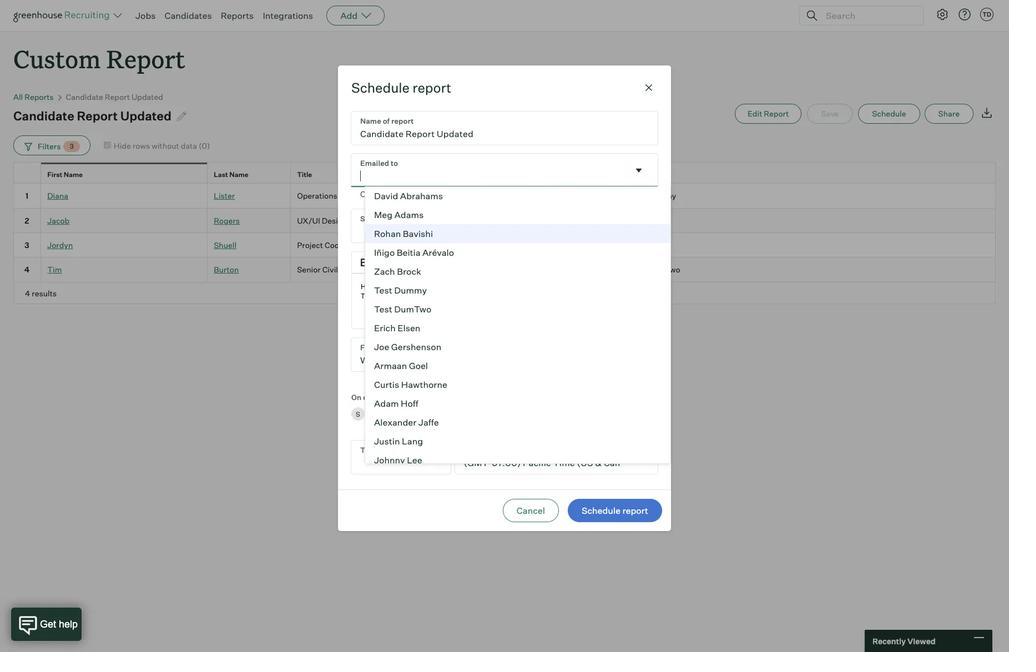 Task type: describe. For each thing, give the bounding box(es) containing it.
meg adams option
[[365, 206, 671, 225]]

report inside 'button'
[[623, 505, 648, 517]]

alexander jaffe
[[374, 417, 439, 428]]

close modal icon image
[[642, 81, 656, 94]]

dummy inside test dummy option
[[394, 285, 427, 296]]

allison for adept ai
[[547, 240, 572, 250]]

last name
[[214, 171, 249, 179]]

2 the from the left
[[555, 189, 568, 198]]

goel
[[409, 361, 428, 372]]

curtis hawthorne option
[[365, 376, 671, 394]]

report inside field
[[584, 189, 608, 198]]

share
[[939, 109, 960, 118]]

lang
[[402, 436, 423, 447]]

lister
[[214, 191, 235, 201]]

0 vertical spatial schedule report
[[351, 79, 451, 96]]

lee
[[407, 455, 422, 466]]

schedule inside 'button'
[[582, 505, 621, 517]]

integrations link
[[263, 10, 313, 21]]

2
[[25, 216, 29, 225]]

1 vertical spatial candidate report updated
[[13, 108, 172, 123]]

name for last name
[[229, 171, 249, 179]]

iñigo beitia arévalo
[[374, 247, 454, 258]]

adam hoff option
[[365, 394, 671, 413]]

shuell link
[[214, 240, 237, 250]]

add button
[[327, 6, 385, 26]]

list box containing david abrahams
[[365, 187, 671, 652]]

1 cell
[[13, 184, 41, 208]]

iñigo
[[374, 247, 395, 258]]

Search text field
[[823, 7, 913, 24]]

0 vertical spatial report
[[413, 79, 451, 96]]

senior civil engineer
[[297, 265, 372, 275]]

joe
[[374, 342, 389, 353]]

jacob
[[47, 216, 70, 225]]

4 cell
[[13, 258, 41, 282]]

tim link
[[47, 265, 62, 275]]

schedule inside button
[[872, 109, 906, 118]]

share button
[[925, 104, 974, 124]]

first name
[[47, 171, 83, 179]]

on
[[351, 393, 362, 402]]

row containing 3
[[13, 233, 996, 258]]

dumtwo inside option
[[394, 304, 432, 315]]

engineering
[[398, 265, 442, 275]]

permissions
[[477, 189, 523, 198]]

test dummy inside option
[[374, 285, 427, 296]]

justin lang
[[374, 436, 423, 447]]

senior
[[297, 265, 321, 275]]

allison tuohy for inc.
[[547, 216, 596, 225]]

alexander jaffe option
[[365, 413, 671, 432]]

candidates
[[165, 10, 212, 21]]

joe gershenson
[[374, 342, 441, 353]]

2 toolbar from the left
[[486, 252, 547, 274]]

m
[[373, 410, 379, 419]]

3 cell
[[13, 233, 41, 258]]

operations lead
[[297, 191, 357, 201]]

edit
[[748, 109, 762, 118]]

add
[[340, 10, 358, 21]]

project coordinator
[[297, 240, 368, 250]]

civil
[[322, 265, 338, 275]]

jobs link
[[135, 10, 156, 21]]

beitia
[[397, 247, 421, 258]]

david
[[374, 191, 398, 202]]

erich
[[374, 323, 396, 334]]

all reports link
[[13, 92, 54, 102]]

operations
[[297, 191, 337, 201]]

zach brock
[[374, 266, 421, 277]]

anyway, inc.
[[380, 216, 426, 225]]

jobs
[[135, 10, 156, 21]]

adept ai
[[380, 240, 412, 250]]

justin lang option
[[365, 432, 671, 451]]

reports link
[[221, 10, 254, 21]]

tuohy for adept ai
[[573, 240, 596, 250]]

toggle flyout image
[[633, 165, 645, 176]]

0 vertical spatial candidate
[[66, 92, 103, 102]]

candidate report updated link
[[66, 92, 163, 102]]

rsa engineering
[[380, 265, 442, 275]]

1 the from the left
[[421, 189, 434, 198]]

greenhouse recruiting image
[[13, 9, 113, 22]]

gershenson
[[391, 342, 441, 353]]

abrahams
[[400, 191, 443, 202]]

candidates link
[[165, 10, 212, 21]]

edit report link
[[735, 104, 802, 124]]

rohan bavishi
[[374, 228, 433, 240]]

ai
[[404, 240, 412, 250]]

4 for 4 results
[[25, 289, 30, 298]]

schedule report button
[[568, 499, 662, 523]]

custom report
[[13, 42, 185, 75]]

tim
[[47, 265, 62, 275]]

zach
[[374, 266, 395, 277]]

th
[[425, 410, 433, 419]]

schedule button
[[858, 104, 920, 124]]

rsa
[[380, 265, 396, 275]]

project
[[297, 240, 323, 250]]

diana link
[[47, 191, 68, 201]]

1 toolbar from the left
[[352, 252, 486, 274]]

cancel button
[[503, 499, 559, 523]]

test dumtwo inside option
[[374, 304, 432, 315]]

td button
[[980, 8, 994, 21]]

inc.
[[413, 216, 426, 225]]

0 vertical spatial updated
[[132, 92, 163, 102]]

designer
[[322, 216, 355, 225]]

with
[[403, 189, 419, 198]]

justin
[[374, 436, 400, 447]]

1 vertical spatial reports
[[25, 92, 54, 102]]

david abrahams option
[[365, 187, 671, 206]]

1
[[25, 191, 28, 201]]

all reports
[[13, 92, 54, 102]]

only
[[360, 189, 378, 198]]

all
[[13, 92, 23, 102]]

3 toolbar from the left
[[547, 252, 590, 274]]

on day(s)
[[351, 393, 386, 402]]

adams
[[394, 210, 424, 221]]

test dumtwo option
[[365, 300, 671, 319]]

row containing 4
[[13, 258, 996, 282]]



Task type: locate. For each thing, give the bounding box(es) containing it.
curtis hawthorne
[[374, 379, 447, 391]]

2 horizontal spatial schedule
[[872, 109, 906, 118]]

armaan goel option
[[365, 357, 671, 376]]

None text field
[[351, 111, 658, 145], [351, 441, 422, 474], [351, 111, 658, 145], [351, 441, 422, 474]]

2 name from the left
[[229, 171, 249, 179]]

1 row from the top
[[13, 162, 996, 187]]

name for first name
[[64, 171, 83, 179]]

0 horizontal spatial 3
[[24, 240, 29, 250]]

s
[[356, 410, 360, 419]]

5 row from the top
[[13, 258, 996, 282]]

0 vertical spatial 3
[[70, 142, 74, 151]]

candidate report updated down candidate report updated link
[[13, 108, 172, 123]]

0 horizontal spatial reports
[[25, 92, 54, 102]]

row
[[13, 162, 996, 187], [13, 184, 996, 208], [13, 208, 996, 233], [13, 233, 996, 258], [13, 258, 996, 282]]

0 vertical spatial coordinator
[[630, 171, 669, 179]]

2 horizontal spatial test dumtwo
[[630, 265, 680, 275]]

schedule report inside 'button'
[[582, 505, 648, 517]]

2 horizontal spatial report
[[623, 505, 648, 517]]

allison up zach brock option
[[547, 240, 572, 250]]

2 tuohy from the top
[[573, 240, 596, 250]]

brock
[[397, 266, 421, 277]]

1 vertical spatial allison tuohy
[[547, 240, 596, 250]]

row containing first name
[[13, 162, 996, 187]]

engineer
[[340, 265, 372, 275]]

None field
[[351, 338, 505, 372], [351, 441, 451, 474], [455, 441, 658, 474], [351, 338, 505, 372], [351, 441, 451, 474], [455, 441, 658, 474]]

0 horizontal spatial test dumtwo
[[374, 304, 432, 315]]

johnny
[[374, 455, 405, 466]]

1 name from the left
[[64, 171, 83, 179]]

1 vertical spatial 4
[[25, 289, 30, 298]]

2 row from the top
[[13, 184, 996, 208]]

burton link
[[214, 265, 239, 275]]

0 vertical spatial test dummy
[[630, 191, 676, 201]]

3 down 2 cell
[[24, 240, 29, 250]]

toolbar
[[352, 252, 486, 274], [486, 252, 547, 274], [547, 252, 590, 274], [590, 252, 633, 274]]

1 horizontal spatial test dumtwo
[[547, 191, 597, 201]]

rogers link
[[214, 216, 240, 225]]

test dummy option
[[365, 281, 671, 300]]

alexander
[[374, 417, 417, 428]]

test dummy inside row
[[630, 191, 676, 201]]

2 vertical spatial schedule
[[582, 505, 621, 517]]

4 for 4
[[24, 265, 30, 275]]

candidate report updated down custom report
[[66, 92, 163, 102]]

3 right 'filters'
[[70, 142, 74, 151]]

4 results
[[25, 289, 57, 298]]

report down candidate report updated link
[[77, 108, 118, 123]]

coordinator inside row group
[[325, 240, 368, 250]]

arévalo
[[422, 247, 454, 258]]

diana
[[47, 191, 68, 201]]

adept
[[380, 240, 403, 250]]

1 vertical spatial candidate
[[13, 108, 74, 123]]

0 horizontal spatial name
[[64, 171, 83, 179]]

2 horizontal spatial dumtwo
[[648, 265, 680, 275]]

erich elsen
[[374, 323, 421, 334]]

2 vertical spatial dumtwo
[[394, 304, 432, 315]]

group
[[352, 252, 657, 274]]

t
[[391, 410, 396, 419]]

recently viewed
[[873, 637, 936, 646]]

the left full
[[555, 189, 568, 198]]

allison tuohy
[[547, 216, 596, 225], [547, 240, 596, 250]]

david abrahams
[[374, 191, 443, 202]]

meg adams
[[374, 210, 424, 221]]

zach brock option
[[365, 262, 671, 281]]

test dummy down zach brock
[[374, 285, 427, 296]]

row group
[[13, 184, 996, 282]]

list box
[[365, 187, 671, 652]]

1 vertical spatial report
[[584, 189, 608, 198]]

0 vertical spatial reports
[[221, 10, 254, 21]]

will
[[525, 189, 538, 198]]

rohan
[[374, 228, 401, 240]]

download image
[[980, 106, 994, 119]]

1 horizontal spatial coordinator
[[630, 171, 669, 179]]

lister link
[[214, 191, 235, 201]]

tuohy for anyway, inc.
[[573, 216, 596, 225]]

1 allison tuohy from the top
[[547, 216, 596, 225]]

test dumtwo
[[547, 191, 597, 201], [630, 265, 680, 275], [374, 304, 432, 315]]

1 vertical spatial 3
[[24, 240, 29, 250]]

1 horizontal spatial report
[[584, 189, 608, 198]]

0 vertical spatial dumtwo
[[564, 191, 597, 201]]

rogers
[[214, 216, 240, 225]]

4 toolbar from the left
[[590, 252, 633, 274]]

edit report
[[748, 109, 789, 118]]

0 vertical spatial 4
[[24, 265, 30, 275]]

3
[[70, 142, 74, 151], [24, 240, 29, 250]]

1 vertical spatial dummy
[[394, 285, 427, 296]]

integrations
[[263, 10, 313, 21]]

ux/ui
[[297, 216, 320, 225]]

rohan bavishi option
[[365, 225, 671, 243]]

candidate down all reports link
[[13, 108, 74, 123]]

jaffe
[[418, 417, 439, 428]]

1 horizontal spatial schedule report
[[582, 505, 648, 517]]

elsen
[[398, 323, 421, 334]]

only users with the necessary permissions will see the full report
[[360, 189, 608, 198]]

1 vertical spatial updated
[[120, 108, 172, 123]]

candidate
[[66, 92, 103, 102], [13, 108, 74, 123]]

johnny lee
[[374, 455, 422, 466]]

0 vertical spatial allison tuohy
[[547, 216, 596, 225]]

1 allison from the top
[[547, 216, 572, 225]]

0 horizontal spatial the
[[421, 189, 434, 198]]

hoff
[[401, 398, 418, 409]]

dummy inside row
[[648, 191, 676, 201]]

0 vertical spatial candidate report updated
[[66, 92, 163, 102]]

report down custom report
[[105, 92, 130, 102]]

0 horizontal spatial coordinator
[[325, 240, 368, 250]]

candidate report updated
[[66, 92, 163, 102], [13, 108, 172, 123]]

4 down the 3 cell on the top
[[24, 265, 30, 275]]

row containing 2
[[13, 208, 996, 233]]

1 horizontal spatial schedule
[[582, 505, 621, 517]]

1 horizontal spatial test dummy
[[630, 191, 676, 201]]

1 horizontal spatial dummy
[[648, 191, 676, 201]]

anyway,
[[380, 216, 411, 225]]

2 cell
[[13, 208, 41, 233]]

erich elsen option
[[365, 319, 671, 338]]

1 horizontal spatial dumtwo
[[564, 191, 597, 201]]

name right "first"
[[64, 171, 83, 179]]

reports right all
[[25, 92, 54, 102]]

allison tuohy for ai
[[547, 240, 596, 250]]

1 vertical spatial dumtwo
[[648, 265, 680, 275]]

1 tuohy from the top
[[573, 216, 596, 225]]

adam
[[374, 398, 399, 409]]

table containing 1
[[13, 162, 996, 304]]

4 left results
[[25, 289, 30, 298]]

allison for anyway, inc.
[[547, 216, 572, 225]]

save and schedule this report to revisit it! element
[[807, 104, 858, 124]]

test dummy down toggle flyout image
[[630, 191, 676, 201]]

1 horizontal spatial reports
[[221, 10, 254, 21]]

test
[[547, 191, 563, 201], [630, 191, 646, 201], [630, 265, 646, 275], [374, 285, 392, 296], [374, 304, 392, 315]]

company
[[380, 171, 411, 179]]

row containing 1
[[13, 184, 996, 208]]

row group containing 1
[[13, 184, 996, 282]]

jordyn
[[47, 240, 73, 250]]

0 vertical spatial allison
[[547, 216, 572, 225]]

first
[[47, 171, 62, 179]]

armaan
[[374, 361, 407, 372]]

joe gershenson option
[[365, 338, 671, 357]]

3 row from the top
[[13, 208, 996, 233]]

meg
[[374, 210, 392, 221]]

candidate down custom report
[[66, 92, 103, 102]]

results
[[32, 289, 57, 298]]

0 horizontal spatial dummy
[[394, 285, 427, 296]]

4 inside cell
[[24, 265, 30, 275]]

burton
[[214, 265, 239, 275]]

cell
[[457, 184, 541, 208], [457, 208, 541, 233], [624, 208, 996, 233], [457, 233, 541, 258], [624, 233, 996, 258], [457, 258, 541, 282], [541, 258, 624, 282]]

1 vertical spatial schedule
[[872, 109, 906, 118]]

report right edit
[[764, 109, 789, 118]]

1 vertical spatial test dumtwo
[[630, 265, 680, 275]]

configure image
[[936, 8, 949, 21]]

0 horizontal spatial schedule
[[351, 79, 410, 96]]

1 vertical spatial test dummy
[[374, 285, 427, 296]]

updated
[[132, 92, 163, 102], [120, 108, 172, 123]]

dumtwo
[[564, 191, 597, 201], [648, 265, 680, 275], [394, 304, 432, 315]]

0 vertical spatial schedule
[[351, 79, 410, 96]]

Only users with the necessary permissions will see the full report field
[[351, 154, 658, 201]]

2 vertical spatial test dumtwo
[[374, 304, 432, 315]]

report down jobs
[[106, 42, 185, 75]]

table
[[13, 162, 996, 304]]

day(s)
[[363, 393, 386, 402]]

0 horizontal spatial test dummy
[[374, 285, 427, 296]]

2 allison from the top
[[547, 240, 572, 250]]

1 vertical spatial schedule report
[[582, 505, 648, 517]]

0 vertical spatial tuohy
[[573, 216, 596, 225]]

1 horizontal spatial 3
[[70, 142, 74, 151]]

iñigo beitia arévalo option
[[365, 243, 671, 262]]

users
[[380, 189, 401, 198]]

2 vertical spatial report
[[623, 505, 648, 517]]

lead
[[339, 191, 357, 201]]

4 row from the top
[[13, 233, 996, 258]]

2 allison tuohy from the top
[[547, 240, 596, 250]]

w
[[408, 410, 415, 419]]

1 horizontal spatial the
[[555, 189, 568, 198]]

reports
[[221, 10, 254, 21], [25, 92, 54, 102]]

schedule report
[[351, 79, 451, 96], [582, 505, 648, 517]]

see
[[540, 189, 553, 198]]

jacob link
[[47, 216, 70, 225]]

1 horizontal spatial name
[[229, 171, 249, 179]]

filters
[[38, 141, 61, 151]]

the right with
[[421, 189, 434, 198]]

1 vertical spatial coordinator
[[325, 240, 368, 250]]

0 horizontal spatial report
[[413, 79, 451, 96]]

jordyn link
[[47, 240, 73, 250]]

hawthorne
[[401, 379, 447, 391]]

None text field
[[360, 169, 365, 182], [351, 210, 658, 243], [360, 169, 365, 182], [351, 210, 658, 243]]

figma
[[380, 191, 403, 201]]

1 vertical spatial allison
[[547, 240, 572, 250]]

curtis
[[374, 379, 399, 391]]

filter image
[[23, 142, 32, 151]]

shuell
[[214, 240, 237, 250]]

0 vertical spatial test dumtwo
[[547, 191, 597, 201]]

0 horizontal spatial dumtwo
[[394, 304, 432, 315]]

1 vertical spatial tuohy
[[573, 240, 596, 250]]

cancel
[[517, 505, 545, 517]]

3 inside cell
[[24, 240, 29, 250]]

johnny lee option
[[365, 451, 671, 470]]

None checkbox
[[104, 141, 111, 149]]

allison down see
[[547, 216, 572, 225]]

name right last
[[229, 171, 249, 179]]

reports right "candidates"
[[221, 10, 254, 21]]

0 horizontal spatial schedule report
[[351, 79, 451, 96]]

td button
[[978, 6, 996, 23]]

0 vertical spatial dummy
[[648, 191, 676, 201]]

viewed
[[908, 637, 936, 646]]



Task type: vqa. For each thing, say whether or not it's contained in the screenshot.
the bottom the Test Dummy
yes



